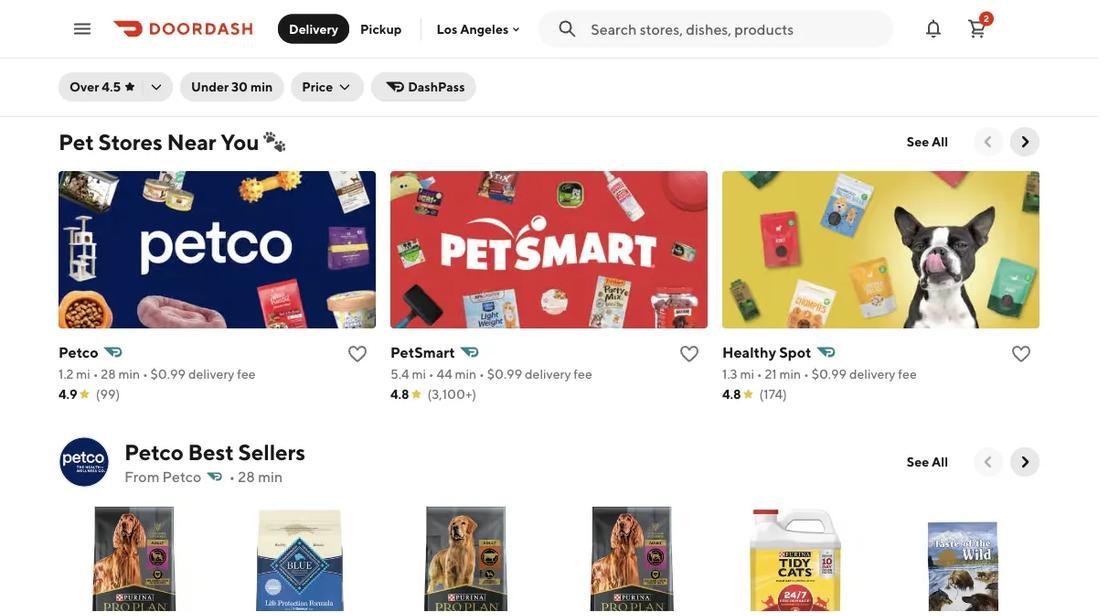 Task type: vqa. For each thing, say whether or not it's contained in the screenshot.
the bottommost See All
yes



Task type: describe. For each thing, give the bounding box(es) containing it.
see 16 more stores
[[729, 22, 857, 39]]

pickup
[[361, 21, 402, 36]]

next button of carousel image for 1st 'previous button of carousel' icon
[[1017, 133, 1035, 151]]

express
[[547, 11, 600, 29]]

5.4 mi • 44 min • $0.99 delivery fee
[[391, 366, 593, 382]]

best
[[188, 439, 234, 465]]

blue buffalo life protection formula adult chicken & brown rice dry dog food (15 lb) image
[[225, 502, 376, 612]]

more
[[775, 22, 810, 39]]

4.5
[[102, 79, 121, 94]]

(99)
[[96, 387, 120, 402]]

1 previous button of carousel image from the top
[[980, 133, 998, 151]]

angeles
[[460, 21, 509, 36]]

under 30 min button
[[180, 72, 284, 102]]

$0.99 for healthy spot
[[812, 366, 847, 382]]

petsmart
[[391, 344, 455, 361]]

petco best sellers
[[124, 439, 306, 465]]

min up (99)
[[118, 366, 140, 382]]

pet for pet food express
[[482, 11, 506, 29]]

• left 44 at the bottom left of page
[[429, 366, 434, 382]]

0 vertical spatial 28
[[101, 366, 116, 382]]

min right 44 at the bottom left of page
[[455, 366, 477, 382]]

purina pro plan complete essentials adult shredded blend beef & rice dry dog food (35 lb) image
[[391, 502, 542, 612]]

min inside the 17 min $0 delivery fee over $15
[[140, 32, 161, 48]]

food for just
[[187, 11, 222, 29]]

over 4.5
[[70, 79, 121, 94]]

pickup button
[[350, 14, 413, 43]]

see all link for second 'previous button of carousel' icon
[[897, 447, 960, 477]]

fee for petco
[[237, 366, 256, 382]]

0 horizontal spatial stores
[[98, 129, 163, 155]]

click to add this store to your saved list image left the pickup
[[337, 13, 359, 35]]

21
[[765, 366, 777, 382]]

16
[[757, 22, 772, 39]]

spot
[[780, 344, 812, 361]]

0 horizontal spatial $15
[[218, 74, 236, 87]]

click to add this store to your saved list image left petsmart
[[347, 343, 369, 365]]

near
[[167, 129, 216, 155]]

min inside 39 min $0.99 delivery fee
[[470, 32, 492, 48]]

min inside button
[[251, 79, 273, 94]]

fee for petsmart
[[574, 366, 593, 382]]

$0.99 inside 39 min $0.99 delivery fee
[[453, 51, 488, 66]]

• 28 min
[[229, 468, 283, 485]]

1 items, open order cart image
[[967, 18, 989, 40]]

see for second 'previous button of carousel' icon
[[908, 454, 930, 469]]

purina pro plan sensitive skin & stomach salmon & rice formula dry dog food (16 lb) image
[[557, 502, 708, 612]]

los
[[437, 21, 458, 36]]

see for 1st 'previous button of carousel' icon
[[908, 134, 930, 149]]

from
[[124, 468, 160, 485]]

mi for healthy spot
[[741, 366, 755, 382]]

4.8 for healthy spot
[[723, 387, 742, 402]]

39 min $0.99 delivery fee
[[453, 32, 558, 66]]

1.2
[[59, 366, 74, 382]]

petco for petco
[[59, 344, 99, 361]]

(3,100+)
[[428, 387, 477, 402]]

• down petco best sellers at left bottom
[[229, 468, 235, 485]]

• right 44 at the bottom left of page
[[479, 366, 485, 382]]

• up (99)
[[93, 366, 98, 382]]

healthy spot
[[723, 344, 812, 361]]

• left the 21
[[757, 366, 763, 382]]

tidy cats clumping 24/7 performance multi-cat litter (20 lb) image
[[723, 502, 874, 612]]

delivery for petsmart
[[525, 366, 571, 382]]

los angeles
[[437, 21, 509, 36]]

0 vertical spatial stores
[[813, 22, 857, 39]]

under
[[191, 79, 229, 94]]

click to add this store to your saved list image left healthy
[[679, 343, 701, 365]]

price button
[[291, 72, 364, 102]]

4.8 for petsmart
[[391, 387, 410, 402]]

click to add this store to your saved list image
[[1011, 343, 1033, 365]]

sellers
[[238, 439, 306, 465]]

from petco
[[124, 468, 202, 485]]

healthy
[[723, 344, 777, 361]]

up
[[189, 74, 202, 87]]

pet food express
[[482, 11, 600, 29]]

delivery
[[289, 21, 339, 36]]

0 vertical spatial see
[[729, 22, 754, 39]]

2 button
[[960, 11, 996, 47]]

click to add this store to your saved list image left 16
[[665, 13, 687, 35]]

off,
[[169, 74, 187, 87]]

30
[[232, 79, 248, 94]]

(174)
[[760, 387, 788, 402]]



Task type: locate. For each thing, give the bounding box(es) containing it.
you
[[221, 129, 259, 155]]

20%
[[144, 74, 167, 87]]

1 vertical spatial pet
[[59, 129, 94, 155]]

$0.99 up petco best sellers at left bottom
[[151, 366, 186, 382]]

$0.99
[[453, 51, 488, 66], [151, 366, 186, 382], [487, 366, 523, 382], [812, 366, 847, 382]]

see all link for 1st 'previous button of carousel' icon
[[897, 127, 960, 156]]

pet for pet stores near you 🐾
[[59, 129, 94, 155]]

click to add this store to your saved list image
[[337, 13, 359, 35], [665, 13, 687, 35], [347, 343, 369, 365], [679, 343, 701, 365]]

1.3 mi • 21 min • $0.99 delivery fee
[[723, 366, 918, 382]]

petco
[[59, 344, 99, 361], [124, 439, 184, 465], [162, 468, 202, 485]]

• down 'spot' at the right of page
[[804, 366, 810, 382]]

delivery button
[[278, 14, 350, 43]]

open menu image
[[71, 18, 93, 40]]

mi right 5.4
[[412, 366, 426, 382]]

2 vertical spatial see
[[908, 454, 930, 469]]

stores down over 4.5 button
[[98, 129, 163, 155]]

delivery
[[145, 51, 191, 66], [490, 51, 537, 66], [188, 366, 235, 382], [525, 366, 571, 382], [850, 366, 896, 382]]

see all
[[908, 134, 949, 149], [908, 454, 949, 469]]

1 vertical spatial previous button of carousel image
[[980, 453, 998, 471]]

food for pet
[[509, 11, 544, 29]]

•
[[93, 366, 98, 382], [143, 366, 148, 382], [429, 366, 434, 382], [479, 366, 485, 382], [757, 366, 763, 382], [804, 366, 810, 382], [229, 468, 235, 485]]

previous button of carousel image
[[980, 133, 998, 151], [980, 453, 998, 471]]

28
[[101, 366, 116, 382], [238, 468, 255, 485]]

taste of the wild grain-free pacific stream dry dog food (28 lb) image
[[889, 502, 1040, 612]]

fee inside 39 min $0.99 delivery fee
[[539, 51, 558, 66]]

39
[[453, 32, 468, 48]]

1 horizontal spatial $15
[[243, 51, 263, 66]]

1 horizontal spatial pet
[[482, 11, 506, 29]]

2 4.8 from the left
[[723, 387, 742, 402]]

mi right 1.3
[[741, 366, 755, 382]]

1 see all from the top
[[908, 134, 949, 149]]

next button of carousel image for second 'previous button of carousel' icon
[[1017, 453, 1035, 471]]

17 min $0 delivery fee over $15
[[125, 32, 263, 66]]

0 vertical spatial see all
[[908, 134, 949, 149]]

min down sellers
[[258, 468, 283, 485]]

0 vertical spatial all
[[932, 134, 949, 149]]

notification bell image
[[923, 18, 945, 40]]

$15
[[243, 51, 263, 66], [218, 74, 236, 87]]

$0.99 for petsmart
[[487, 366, 523, 382]]

0 horizontal spatial 4.8
[[391, 387, 410, 402]]

1.3
[[723, 366, 738, 382]]

1 horizontal spatial 4.8
[[723, 387, 742, 402]]

0 horizontal spatial 28
[[101, 366, 116, 382]]

for
[[225, 11, 247, 29]]

1 vertical spatial see
[[908, 134, 930, 149]]

pet stores near you 🐾 link
[[59, 127, 286, 156]]

delivery inside the 17 min $0 delivery fee over $15
[[145, 51, 191, 66]]

$15 right over
[[243, 51, 263, 66]]

1 vertical spatial next button of carousel image
[[1017, 453, 1035, 471]]

see all image
[[986, 40, 1005, 59]]

mi
[[76, 366, 90, 382], [412, 366, 426, 382], [741, 366, 755, 382]]

0 vertical spatial $15
[[243, 51, 263, 66]]

17
[[125, 32, 137, 48]]

1 vertical spatial all
[[932, 454, 949, 469]]

2 see all link from the top
[[897, 447, 960, 477]]

1 next button of carousel image from the top
[[1017, 133, 1035, 151]]

pet down over
[[59, 129, 94, 155]]

petco up from petco
[[124, 439, 184, 465]]

delivery for petco
[[188, 366, 235, 382]]

see
[[729, 22, 754, 39], [908, 134, 930, 149], [908, 454, 930, 469]]

1 vertical spatial 28
[[238, 468, 255, 485]]

fee inside the 17 min $0 delivery fee over $15
[[193, 51, 212, 66]]

all for second 'previous button of carousel' icon
[[932, 454, 949, 469]]

4.8 down 1.3
[[723, 387, 742, 402]]

fee
[[193, 51, 212, 66], [539, 51, 558, 66], [237, 366, 256, 382], [574, 366, 593, 382], [899, 366, 918, 382]]

1 see all link from the top
[[897, 127, 960, 156]]

price
[[302, 79, 333, 94]]

1 vertical spatial petco
[[124, 439, 184, 465]]

$0.99 right 44 at the bottom left of page
[[487, 366, 523, 382]]

petco up 1.2
[[59, 344, 99, 361]]

$0.99 right the 21
[[812, 366, 847, 382]]

1 vertical spatial $15
[[218, 74, 236, 87]]

0 vertical spatial next button of carousel image
[[1017, 133, 1035, 151]]

0 vertical spatial see all link
[[897, 127, 960, 156]]

1 vertical spatial stores
[[98, 129, 163, 155]]

pet up 39 min $0.99 delivery fee
[[482, 11, 506, 29]]

0 horizontal spatial mi
[[76, 366, 90, 382]]

28 up (99)
[[101, 366, 116, 382]]

1 mi from the left
[[76, 366, 90, 382]]

min right 17
[[140, 32, 161, 48]]

dashpass
[[408, 79, 465, 94]]

2 all from the top
[[932, 454, 949, 469]]

1 food from the left
[[187, 11, 222, 29]]

mi right 1.2
[[76, 366, 90, 382]]

4.9
[[59, 387, 77, 402]]

pet stores near you 🐾
[[59, 129, 286, 155]]

stores
[[813, 22, 857, 39], [98, 129, 163, 155]]

0 vertical spatial pet
[[482, 11, 506, 29]]

28 down sellers
[[238, 468, 255, 485]]

just
[[155, 11, 184, 29]]

5.4
[[391, 366, 410, 382]]

1 horizontal spatial 28
[[238, 468, 255, 485]]

see all link
[[897, 127, 960, 156], [897, 447, 960, 477]]

1 all from the top
[[932, 134, 949, 149]]

stores right more
[[813, 22, 857, 39]]

20% off, up to $15
[[144, 74, 236, 87]]

min right the 21
[[780, 366, 802, 382]]

2 food from the left
[[509, 11, 544, 29]]

1 horizontal spatial stores
[[813, 22, 857, 39]]

next button of carousel image
[[1017, 133, 1035, 151], [1017, 453, 1035, 471]]

delivery inside 39 min $0.99 delivery fee
[[490, 51, 537, 66]]

min right 30
[[251, 79, 273, 94]]

to
[[205, 74, 216, 87]]

2 see all from the top
[[908, 454, 949, 469]]

$0.99 for petco
[[151, 366, 186, 382]]

0 horizontal spatial pet
[[59, 129, 94, 155]]

food
[[187, 11, 222, 29], [509, 11, 544, 29]]

Store search: begin typing to search for stores available on DoorDash text field
[[591, 19, 883, 39]]

petco down best
[[162, 468, 202, 485]]

$0
[[125, 51, 142, 66]]

over
[[215, 51, 240, 66]]

all
[[932, 134, 949, 149], [932, 454, 949, 469]]

$15 inside the 17 min $0 delivery fee over $15
[[243, 51, 263, 66]]

1.2 mi • 28 min • $0.99 delivery fee
[[59, 366, 256, 382]]

pet inside pet stores near you 🐾 link
[[59, 129, 94, 155]]

food up the 17 min $0 delivery fee over $15
[[187, 11, 222, 29]]

3 mi from the left
[[741, 366, 755, 382]]

mi for petsmart
[[412, 366, 426, 382]]

just food for dogs
[[155, 11, 286, 29]]

petco for petco best sellers
[[124, 439, 184, 465]]

4.8
[[391, 387, 410, 402], [723, 387, 742, 402]]

2 vertical spatial petco
[[162, 468, 202, 485]]

dogs
[[250, 11, 286, 29]]

2 mi from the left
[[412, 366, 426, 382]]

over
[[70, 79, 99, 94]]

food up 39 min $0.99 delivery fee
[[509, 11, 544, 29]]

2 next button of carousel image from the top
[[1017, 453, 1035, 471]]

1 horizontal spatial mi
[[412, 366, 426, 382]]

min
[[140, 32, 161, 48], [470, 32, 492, 48], [251, 79, 273, 94], [118, 366, 140, 382], [455, 366, 477, 382], [780, 366, 802, 382], [258, 468, 283, 485]]

🐾
[[264, 129, 286, 155]]

2
[[985, 13, 990, 24]]

$15 right to
[[218, 74, 236, 87]]

2 previous button of carousel image from the top
[[980, 453, 998, 471]]

1 horizontal spatial food
[[509, 11, 544, 29]]

dashpass button
[[372, 72, 476, 102]]

• right 1.2
[[143, 366, 148, 382]]

0 vertical spatial petco
[[59, 344, 99, 361]]

delivery for healthy spot
[[850, 366, 896, 382]]

1 vertical spatial see all
[[908, 454, 949, 469]]

pet
[[482, 11, 506, 29], [59, 129, 94, 155]]

all for 1st 'previous button of carousel' icon
[[932, 134, 949, 149]]

4.8 down 5.4
[[391, 387, 410, 402]]

los angeles button
[[437, 21, 524, 36]]

2 horizontal spatial mi
[[741, 366, 755, 382]]

mi for petco
[[76, 366, 90, 382]]

44
[[437, 366, 453, 382]]

1 4.8 from the left
[[391, 387, 410, 402]]

purina pro plan sensitive skin & stomach salmon & rice formula dry dog food (30 lb) image
[[59, 502, 210, 612]]

1 vertical spatial see all link
[[897, 447, 960, 477]]

$0.99 down 39
[[453, 51, 488, 66]]

over 4.5 button
[[59, 72, 173, 102]]

0 vertical spatial previous button of carousel image
[[980, 133, 998, 151]]

min right 39
[[470, 32, 492, 48]]

under 30 min
[[191, 79, 273, 94]]

0 horizontal spatial food
[[187, 11, 222, 29]]

fee for healthy spot
[[899, 366, 918, 382]]



